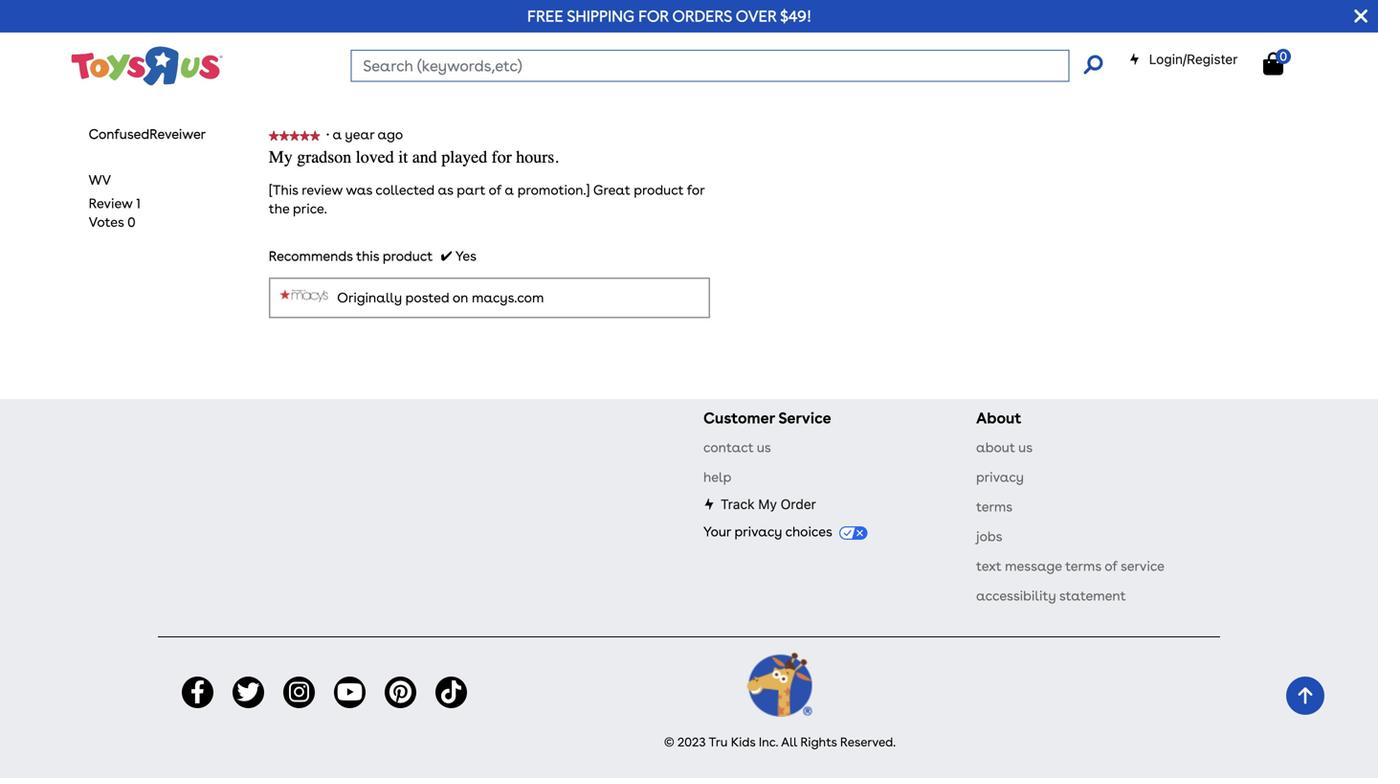 Task type: vqa. For each thing, say whether or not it's contained in the screenshot.
Rights
yes



Task type: describe. For each thing, give the bounding box(es) containing it.
us for customer service
[[757, 439, 771, 456]]

jobs link
[[977, 528, 1003, 545]]

hours.
[[516, 148, 559, 167]]

accessibility statement
[[977, 588, 1126, 604]]

privacy link
[[977, 469, 1024, 485]]

macys.com for second macys.com image from the bottom of the page
[[472, 19, 544, 35]]

2 macys.com image from the top
[[280, 289, 328, 303]]

recommends
[[269, 248, 353, 264]]

✔
[[441, 248, 452, 264]]

the
[[269, 201, 290, 217]]

about us
[[977, 439, 1033, 456]]

orders
[[673, 7, 732, 25]]

year
[[345, 127, 375, 143]]

1 horizontal spatial 0
[[1280, 49, 1288, 63]]

©
[[664, 735, 675, 749]]

votes
[[89, 214, 124, 230]]

statement
[[1060, 588, 1126, 604]]

privacy choices icon image
[[840, 527, 868, 540]]

originally posted on macys.com for second macys.com image from the bottom of the page
[[337, 19, 544, 35]]

[this review was collected as part of a promotion.] great product for the price.
[[269, 182, 705, 217]]

confusedreveiwer
[[89, 126, 206, 142]]

text
[[977, 558, 1002, 574]]

your
[[704, 524, 731, 540]]

your privacy choices link
[[704, 524, 868, 540]]

recommends this product ✔ yes
[[269, 248, 477, 264]]

0 horizontal spatial terms
[[977, 499, 1013, 515]]

close button image
[[1355, 6, 1368, 27]]

posted for first macys.com image from the bottom
[[406, 290, 450, 306]]

1 vertical spatial of
[[1105, 558, 1118, 574]]

on for first macys.com image from the bottom
[[453, 290, 469, 306]]

1 vertical spatial my
[[759, 496, 777, 512]]

text message terms of service
[[977, 558, 1165, 574]]

0 vertical spatial privacy
[[977, 469, 1024, 485]]

1 vertical spatial product
[[383, 248, 433, 264]]

track my order button
[[704, 496, 816, 512]]

gradson
[[297, 148, 352, 167]]

track my order
[[721, 496, 816, 512]]

reserved.
[[840, 735, 896, 749]]

on for second macys.com image from the bottom of the page
[[453, 19, 469, 35]]

help
[[704, 469, 732, 485]]

Enter Keyword or Item No. search field
[[351, 50, 1070, 82]]

service
[[779, 409, 832, 427]]

about
[[977, 439, 1016, 456]]

macys.com for first macys.com image from the bottom
[[472, 290, 544, 306]]

order
[[781, 496, 816, 512]]

1 vertical spatial privacy
[[735, 524, 782, 540]]

was
[[346, 182, 372, 198]]

played
[[442, 148, 488, 167]]

inc.
[[759, 735, 778, 749]]

collected
[[376, 182, 435, 198]]

message
[[1005, 558, 1062, 574]]

1 macys.com image from the top
[[280, 19, 328, 32]]

contact us
[[704, 439, 771, 456]]

tru
[[709, 735, 728, 749]]

0 link
[[1264, 49, 1303, 76]]

[this
[[269, 182, 298, 198]]

wv
[[89, 172, 111, 188]]

us for about
[[1019, 439, 1033, 456]]

loved
[[356, 148, 394, 167]]

list containing review
[[89, 195, 141, 232]]

terms link
[[977, 499, 1013, 515]]

great
[[593, 182, 631, 198]]

of inside the [this review was collected as part of a promotion.] great product for the price.
[[489, 182, 502, 198]]

1
[[136, 196, 141, 212]]

for inside the [this review was collected as part of a promotion.] great product for the price.
[[687, 182, 705, 198]]

over
[[736, 7, 777, 25]]

review
[[89, 196, 133, 212]]

about us link
[[977, 439, 1033, 456]]



Task type: locate. For each thing, give the bounding box(es) containing it.
a
[[333, 127, 342, 143], [505, 182, 514, 198]]

wv review 1 votes 0
[[89, 172, 141, 230]]

help link
[[704, 469, 732, 485]]

1 vertical spatial originally
[[337, 290, 402, 306]]

for left hours.
[[492, 148, 512, 167]]

0 right login/register on the right
[[1280, 49, 1288, 63]]

us right about at the right of the page
[[1019, 439, 1033, 456]]

macys.com image
[[280, 19, 328, 32], [280, 289, 328, 303]]

macys.com left shipping
[[472, 19, 544, 35]]

macys.com
[[472, 19, 544, 35], [472, 290, 544, 306]]

originally for second macys.com image from the bottom of the page
[[337, 19, 402, 35]]

product inside the [this review was collected as part of a promotion.] great product for the price.
[[634, 182, 684, 198]]

1 vertical spatial for
[[687, 182, 705, 198]]

posted
[[406, 19, 450, 35], [406, 290, 450, 306]]

yes
[[456, 248, 477, 264]]

0 vertical spatial 0
[[1280, 49, 1288, 63]]

of
[[489, 182, 502, 198], [1105, 558, 1118, 574]]

price.
[[293, 201, 327, 217]]

shipping
[[567, 7, 635, 25]]

customer service
[[704, 409, 832, 427]]

choices
[[786, 524, 832, 540]]

a right · on the left of the page
[[333, 127, 342, 143]]

your privacy choices
[[704, 524, 836, 540]]

track
[[721, 496, 755, 512]]

toys r us image
[[70, 44, 223, 88]]

0 horizontal spatial a
[[333, 127, 342, 143]]

1 horizontal spatial of
[[1105, 558, 1118, 574]]

on left free on the left top of the page
[[453, 19, 469, 35]]

1 horizontal spatial us
[[1019, 439, 1033, 456]]

1 horizontal spatial privacy
[[977, 469, 1024, 485]]

0 horizontal spatial product
[[383, 248, 433, 264]]

1 originally posted on macys.com from the top
[[337, 19, 544, 35]]

a right part
[[505, 182, 514, 198]]

of left service
[[1105, 558, 1118, 574]]

jobs
[[977, 528, 1003, 545]]

1 vertical spatial a
[[505, 182, 514, 198]]

1 vertical spatial originally posted on macys.com
[[337, 290, 544, 306]]

0 vertical spatial of
[[489, 182, 502, 198]]

shopping bag image
[[1264, 52, 1284, 75]]

© 2023 tru kids inc. all rights reserved.
[[664, 735, 896, 749]]

all
[[781, 735, 798, 749]]

this
[[356, 248, 379, 264]]

it
[[399, 148, 408, 167]]

for
[[639, 7, 669, 25]]

0 right the votes on the top
[[127, 214, 136, 230]]

text message terms of service link
[[977, 558, 1165, 574]]

my
[[269, 148, 293, 167], [759, 496, 777, 512]]

login/register
[[1150, 51, 1238, 67]]

review
[[302, 182, 343, 198]]

2 posted from the top
[[406, 290, 450, 306]]

for right great
[[687, 182, 705, 198]]

privacy down the 'track my order' button
[[735, 524, 782, 540]]

· a year ago
[[326, 127, 410, 143]]

as
[[438, 182, 453, 198]]

accessibility
[[977, 588, 1057, 604]]

accessibility statement link
[[977, 588, 1126, 604]]

promotion.]
[[518, 182, 590, 198]]

login/register button
[[1129, 50, 1238, 69]]

1 us from the left
[[757, 439, 771, 456]]

kids
[[731, 735, 756, 749]]

terms
[[977, 499, 1013, 515], [1066, 558, 1102, 574]]

1 horizontal spatial my
[[759, 496, 777, 512]]

privacy down about us
[[977, 469, 1024, 485]]

2 on from the top
[[453, 290, 469, 306]]

1 horizontal spatial terms
[[1066, 558, 1102, 574]]

1 vertical spatial on
[[453, 290, 469, 306]]

0 vertical spatial on
[[453, 19, 469, 35]]

for
[[492, 148, 512, 167], [687, 182, 705, 198]]

1 originally from the top
[[337, 19, 402, 35]]

2 originally posted on macys.com from the top
[[337, 290, 544, 306]]

0 horizontal spatial my
[[269, 148, 293, 167]]

rights
[[801, 735, 837, 749]]

free shipping for orders over $49! link
[[528, 7, 812, 25]]

0 horizontal spatial us
[[757, 439, 771, 456]]

us
[[757, 439, 771, 456], [1019, 439, 1033, 456]]

1 macys.com from the top
[[472, 19, 544, 35]]

originally posted on macys.com
[[337, 19, 544, 35], [337, 290, 544, 306]]

contact us link
[[704, 439, 771, 456]]

1 horizontal spatial for
[[687, 182, 705, 198]]

2 originally from the top
[[337, 290, 402, 306]]

0 horizontal spatial for
[[492, 148, 512, 167]]

privacy
[[977, 469, 1024, 485], [735, 524, 782, 540]]

my up your privacy choices
[[759, 496, 777, 512]]

0 vertical spatial my
[[269, 148, 293, 167]]

0 vertical spatial a
[[333, 127, 342, 143]]

1 posted from the top
[[406, 19, 450, 35]]

2 macys.com from the top
[[472, 290, 544, 306]]

product left ✔ in the left top of the page
[[383, 248, 433, 264]]

terms up jobs 'link'
[[977, 499, 1013, 515]]

free shipping for orders over $49!
[[528, 7, 812, 25]]

originally posted on macys.com for first macys.com image from the bottom
[[337, 290, 544, 306]]

0 horizontal spatial privacy
[[735, 524, 782, 540]]

0 vertical spatial macys.com
[[472, 19, 544, 35]]

product
[[634, 182, 684, 198], [383, 248, 433, 264]]

originally for first macys.com image from the bottom
[[337, 290, 402, 306]]

0 vertical spatial macys.com image
[[280, 19, 328, 32]]

my gradson loved it and played for hours.
[[269, 148, 559, 167]]

1 vertical spatial terms
[[1066, 558, 1102, 574]]

list
[[89, 195, 141, 232]]

1 vertical spatial posted
[[406, 290, 450, 306]]

ago
[[378, 127, 403, 143]]

·
[[326, 127, 330, 143]]

2023
[[678, 735, 706, 749]]

1 vertical spatial macys.com
[[472, 290, 544, 306]]

macys.com down yes on the left of the page
[[472, 290, 544, 306]]

and
[[412, 148, 437, 167]]

0 vertical spatial originally
[[337, 19, 402, 35]]

part
[[457, 182, 486, 198]]

0 vertical spatial originally posted on macys.com
[[337, 19, 544, 35]]

1 vertical spatial macys.com image
[[280, 289, 328, 303]]

0 vertical spatial posted
[[406, 19, 450, 35]]

posted for second macys.com image from the bottom of the page
[[406, 19, 450, 35]]

a inside the [this review was collected as part of a promotion.] great product for the price.
[[505, 182, 514, 198]]

of right part
[[489, 182, 502, 198]]

service
[[1121, 558, 1165, 574]]

0
[[1280, 49, 1288, 63], [127, 214, 136, 230]]

1 on from the top
[[453, 19, 469, 35]]

product right great
[[634, 182, 684, 198]]

about
[[977, 409, 1022, 427]]

★★★★★
[[269, 130, 320, 141], [269, 130, 320, 141]]

my up [this
[[269, 148, 293, 167]]

contact
[[704, 439, 754, 456]]

1 horizontal spatial product
[[634, 182, 684, 198]]

1 vertical spatial 0
[[127, 214, 136, 230]]

2 us from the left
[[1019, 439, 1033, 456]]

customer
[[704, 409, 775, 427]]

terms up the statement
[[1066, 558, 1102, 574]]

0 horizontal spatial 0
[[127, 214, 136, 230]]

$49!
[[780, 7, 812, 25]]

free
[[528, 7, 564, 25]]

0 inside wv review 1 votes 0
[[127, 214, 136, 230]]

None search field
[[351, 50, 1103, 82]]

0 vertical spatial for
[[492, 148, 512, 167]]

on
[[453, 19, 469, 35], [453, 290, 469, 306]]

0 vertical spatial product
[[634, 182, 684, 198]]

1 horizontal spatial a
[[505, 182, 514, 198]]

us down "customer service"
[[757, 439, 771, 456]]

0 horizontal spatial of
[[489, 182, 502, 198]]

on down yes on the left of the page
[[453, 290, 469, 306]]

originally
[[337, 19, 402, 35], [337, 290, 402, 306]]

0 vertical spatial terms
[[977, 499, 1013, 515]]



